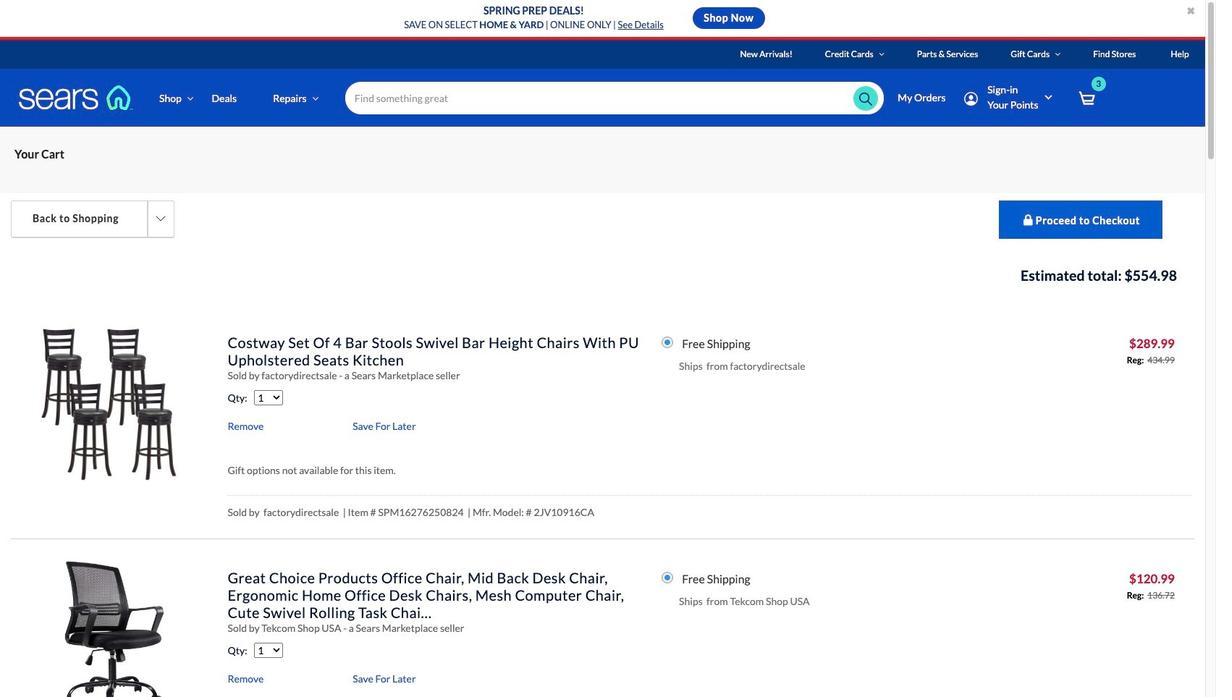 Task type: vqa. For each thing, say whether or not it's contained in the screenshot.
Search... text box
no



Task type: locate. For each thing, give the bounding box(es) containing it.
banner
[[0, 40, 1217, 148]]

angle down image
[[879, 50, 885, 59], [1056, 50, 1061, 59], [312, 93, 319, 103]]

settings image
[[965, 92, 979, 106]]

None radio
[[662, 337, 674, 348]]

main content
[[0, 127, 1206, 698]]

great choice products office chair, mid back desk chair, ergonomic home office desk chairs, mesh computer chair, cute swivel rolling task chai… image
[[30, 561, 189, 698]]

navigation
[[0, 127, 1206, 193]]

None radio
[[662, 572, 674, 584]]

0 horizontal spatial angle down image
[[312, 93, 319, 103]]



Task type: describe. For each thing, give the bounding box(es) containing it.
1 horizontal spatial angle down image
[[879, 50, 885, 59]]

2 horizontal spatial angle down image
[[1056, 50, 1061, 59]]

Search text field
[[345, 82, 885, 115]]

view cart image
[[1079, 91, 1096, 107]]

home image
[[18, 85, 134, 111]]

costway set of 4 bar stools swivel bar height chairs with pu upholstered seats kitchen image
[[30, 325, 189, 483]]

angle down image
[[187, 93, 194, 103]]



